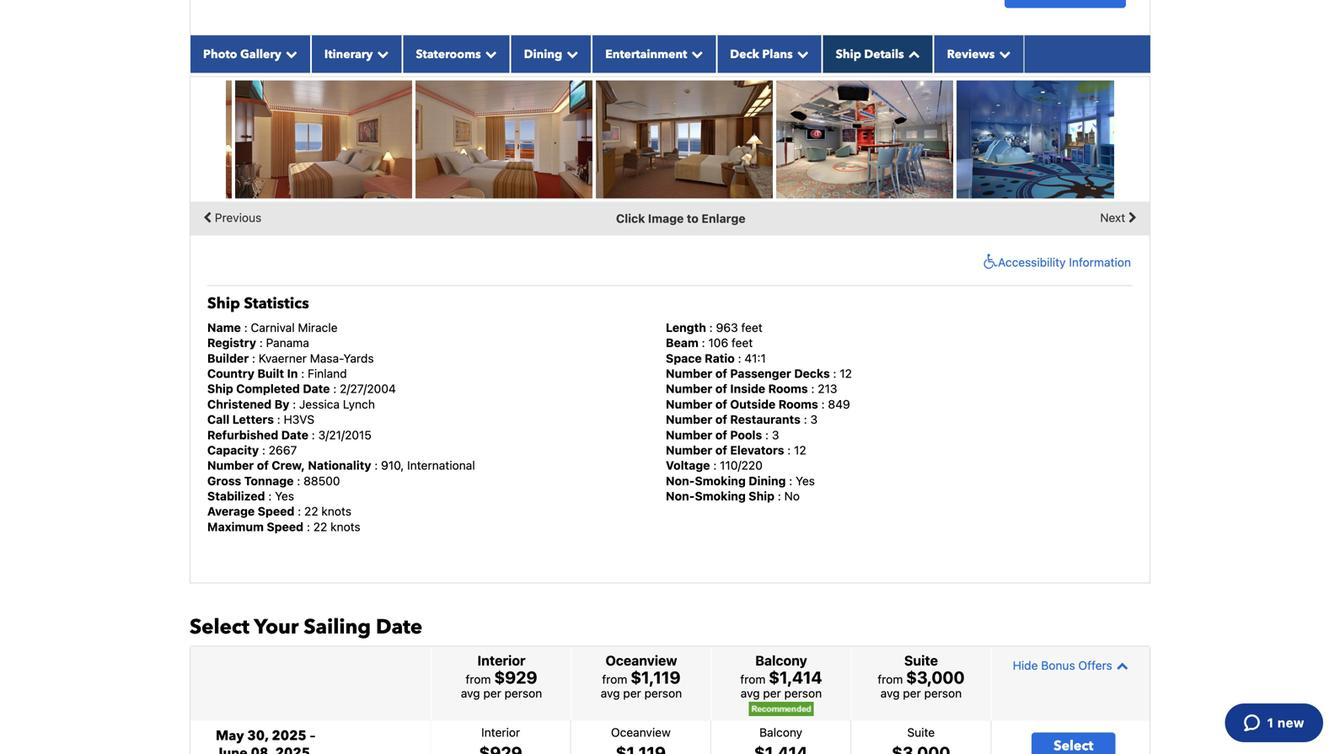 Task type: locate. For each thing, give the bounding box(es) containing it.
reviews button
[[934, 35, 1025, 73]]

ship details
[[836, 46, 904, 62]]

1 horizontal spatial 3
[[811, 413, 818, 427]]

4 from from the left
[[878, 673, 903, 687]]

12 up 849
[[840, 367, 852, 381]]

photo gallery button
[[190, 35, 311, 73]]

1 vertical spatial non-
[[666, 489, 695, 503]]

miracle
[[298, 321, 338, 335]]

chevron down image inside entertainment dropdown button
[[687, 48, 703, 60]]

4 avg from the left
[[881, 687, 900, 700]]

per inside interior from $929 avg per person
[[483, 687, 502, 700]]

person inside balcony from $1,414 avg per person
[[785, 687, 822, 700]]

1 vertical spatial balcony
[[760, 726, 803, 740]]

3
[[811, 413, 818, 427], [772, 428, 779, 442]]

chevron down image inside photo gallery dropdown button
[[281, 48, 298, 60]]

accessibility information link
[[980, 254, 1131, 270]]

0 horizontal spatial yes
[[275, 489, 294, 503]]

recommended image
[[749, 702, 814, 716]]

balcony up recommended image
[[756, 653, 808, 669]]

per for $929
[[483, 687, 502, 700]]

person inside oceanview from $1,119 avg per person
[[645, 687, 682, 700]]

speed
[[258, 505, 295, 519], [267, 520, 304, 534]]

club o2 image
[[777, 80, 954, 198]]

2 per from the left
[[623, 687, 641, 700]]

smoking
[[695, 474, 746, 488], [695, 489, 746, 503]]

avg for $1,414
[[741, 687, 760, 700]]

1 horizontal spatial chevron down image
[[793, 48, 809, 60]]

910,
[[381, 459, 404, 473]]

beam
[[666, 336, 699, 350]]

chevron down image right deck
[[793, 48, 809, 60]]

rooms down 213
[[779, 397, 818, 411]]

1 vertical spatial dining
[[749, 474, 786, 488]]

1 vertical spatial feet
[[732, 336, 753, 350]]

3 avg from the left
[[741, 687, 760, 700]]

suite inside suite from $3,000 avg per person
[[905, 653, 938, 669]]

1 horizontal spatial dining
[[749, 474, 786, 488]]

1 vertical spatial oceanview
[[611, 726, 671, 740]]

avg left $929
[[461, 687, 480, 700]]

1 vertical spatial smoking
[[695, 489, 746, 503]]

0 vertical spatial dining
[[524, 46, 563, 62]]

from left $3,000 at the right bottom
[[878, 673, 903, 687]]

0 vertical spatial oceanview
[[606, 653, 677, 669]]

person for $1,119
[[645, 687, 682, 700]]

dining inside length : 963 feet beam : 106 feet space ratio : 41:1 number of passenger decks : 12 number of inside rooms : 213 number of outside rooms : 849 number of restaurants : 3 number of pools : 3 number of elevators : 12 voltage : 110/220 non-smoking dining : yes non-smoking ship : no
[[749, 474, 786, 488]]

person inside interior from $929 avg per person
[[505, 687, 542, 700]]

chevron down image for reviews
[[995, 48, 1011, 60]]

reviews
[[947, 46, 995, 62]]

select your sailing date main content
[[0, 0, 1159, 755]]

feet right 963
[[742, 321, 763, 335]]

chevron down image inside staterooms 'dropdown button'
[[481, 48, 497, 60]]

0 vertical spatial smoking
[[695, 474, 746, 488]]

3 per from the left
[[763, 687, 781, 700]]

interior inside interior from $929 avg per person
[[478, 653, 526, 669]]

call
[[207, 413, 230, 427]]

chevron left image
[[203, 205, 212, 230]]

2 person from the left
[[645, 687, 682, 700]]

from for $1,119
[[602, 673, 628, 687]]

photo
[[203, 46, 237, 62]]

yards
[[344, 351, 374, 365]]

chevron down image left itinerary at the left top
[[281, 48, 298, 60]]

ship left no
[[749, 489, 775, 503]]

from inside interior from $929 avg per person
[[466, 673, 491, 687]]

3 from from the left
[[741, 673, 766, 687]]

suite from $3,000 avg per person
[[878, 653, 965, 700]]

date
[[303, 382, 330, 396], [281, 428, 309, 442], [376, 614, 423, 641]]

3 down decks
[[811, 413, 818, 427]]

avg
[[461, 687, 480, 700], [601, 687, 620, 700], [741, 687, 760, 700], [881, 687, 900, 700]]

chevron down image for staterooms
[[481, 48, 497, 60]]

2 avg from the left
[[601, 687, 620, 700]]

1 person from the left
[[505, 687, 542, 700]]

date right sailing
[[376, 614, 423, 641]]

decks
[[794, 367, 830, 381]]

0 horizontal spatial dining
[[524, 46, 563, 62]]

date down h3vs at the bottom left of page
[[281, 428, 309, 442]]

knots
[[322, 505, 352, 519], [331, 520, 361, 534]]

per for $1,414
[[763, 687, 781, 700]]

2/27/2004
[[340, 382, 396, 396]]

finland
[[308, 367, 347, 381]]

of up 110/220
[[716, 443, 728, 457]]

avg inside balcony from $1,414 avg per person
[[741, 687, 760, 700]]

ship inside dropdown button
[[836, 46, 862, 62]]

hide bonus offers
[[1013, 659, 1113, 673]]

information
[[1069, 255, 1131, 269]]

1 per from the left
[[483, 687, 502, 700]]

0 vertical spatial interior
[[478, 653, 526, 669]]

staterooms
[[416, 46, 481, 62]]

2 chevron down image from the left
[[481, 48, 497, 60]]

outside
[[730, 397, 776, 411]]

1 from from the left
[[466, 673, 491, 687]]

1 vertical spatial interior
[[481, 726, 520, 740]]

0 vertical spatial suite
[[905, 653, 938, 669]]

oceanview image
[[235, 80, 412, 198]]

chevron down image for entertainment
[[687, 48, 703, 60]]

date up jessica
[[303, 382, 330, 396]]

chevron down image inside reviews dropdown button
[[995, 48, 1011, 60]]

balcony down recommended image
[[760, 726, 803, 740]]

0 vertical spatial feet
[[742, 321, 763, 335]]

3 down 'restaurants'
[[772, 428, 779, 442]]

previous
[[212, 211, 262, 225]]

1 smoking from the top
[[695, 474, 746, 488]]

person for $929
[[505, 687, 542, 700]]

0 vertical spatial non-
[[666, 474, 695, 488]]

1 vertical spatial 22
[[313, 520, 327, 534]]

5 chevron down image from the left
[[995, 48, 1011, 60]]

person inside suite from $3,000 avg per person
[[925, 687, 962, 700]]

1 vertical spatial date
[[281, 428, 309, 442]]

avg up recommended image
[[741, 687, 760, 700]]

1 vertical spatial 3
[[772, 428, 779, 442]]

chevron down image inside itinerary dropdown button
[[373, 48, 389, 60]]

rooms
[[769, 382, 808, 396], [779, 397, 818, 411]]

from inside suite from $3,000 avg per person
[[878, 673, 903, 687]]

from inside oceanview from $1,119 avg per person
[[602, 673, 628, 687]]

avg for $929
[[461, 687, 480, 700]]

inside
[[730, 382, 766, 396]]

2025
[[272, 727, 307, 746]]

–
[[310, 727, 315, 746]]

chevron down image inside dining 'dropdown button'
[[563, 48, 579, 60]]

person for $3,000
[[925, 687, 962, 700]]

1 vertical spatial suite
[[908, 726, 935, 740]]

may
[[216, 727, 244, 746]]

jessica
[[299, 397, 340, 411]]

click
[[616, 211, 645, 225]]

feet up 41:1
[[732, 336, 753, 350]]

1 chevron down image from the left
[[281, 48, 298, 60]]

dining
[[524, 46, 563, 62], [749, 474, 786, 488]]

sailing
[[304, 614, 371, 641]]

click image to enlarge
[[616, 211, 746, 225]]

22
[[304, 505, 318, 519], [313, 520, 327, 534]]

pools
[[730, 428, 762, 442]]

non-
[[666, 474, 695, 488], [666, 489, 695, 503]]

1 avg from the left
[[461, 687, 480, 700]]

0 vertical spatial date
[[303, 382, 330, 396]]

length
[[666, 321, 707, 335]]

avg left $1,119
[[601, 687, 620, 700]]

chevron down image for plans
[[793, 48, 809, 60]]

select
[[190, 614, 250, 641]]

to
[[687, 211, 699, 225]]

yes inside length : 963 feet beam : 106 feet space ratio : 41:1 number of passenger decks : 12 number of inside rooms : 213 number of outside rooms : 849 number of restaurants : 3 number of pools : 3 number of elevators : 12 voltage : 110/220 non-smoking dining : yes non-smoking ship : no
[[796, 474, 815, 488]]

feet
[[742, 321, 763, 335], [732, 336, 753, 350]]

4 per from the left
[[903, 687, 921, 700]]

avg inside interior from $929 avg per person
[[461, 687, 480, 700]]

yes down tonnage
[[275, 489, 294, 503]]

1 chevron down image from the left
[[373, 48, 389, 60]]

tonnage
[[244, 474, 294, 488]]

4 chevron down image from the left
[[687, 48, 703, 60]]

statistics
[[244, 293, 309, 314]]

balcony image
[[416, 80, 593, 198]]

ship details button
[[823, 35, 934, 73]]

3 chevron down image from the left
[[563, 48, 579, 60]]

1 non- from the top
[[666, 474, 695, 488]]

gross
[[207, 474, 241, 488]]

0 vertical spatial 22
[[304, 505, 318, 519]]

rooms down decks
[[769, 382, 808, 396]]

$1,414
[[769, 668, 823, 687]]

ship up name at top
[[207, 293, 240, 314]]

4 person from the left
[[925, 687, 962, 700]]

deck plans button
[[717, 35, 823, 73]]

0 vertical spatial balcony
[[756, 653, 808, 669]]

hide
[[1013, 659, 1038, 673]]

2 vertical spatial date
[[376, 614, 423, 641]]

yes up no
[[796, 474, 815, 488]]

12 right elevators
[[794, 443, 807, 457]]

of
[[716, 367, 728, 381], [716, 382, 728, 396], [716, 397, 728, 411], [716, 413, 728, 427], [716, 428, 728, 442], [716, 443, 728, 457], [257, 459, 269, 473]]

chevron down image
[[373, 48, 389, 60], [481, 48, 497, 60], [563, 48, 579, 60], [687, 48, 703, 60], [995, 48, 1011, 60]]

per inside suite from $3,000 avg per person
[[903, 687, 921, 700]]

2 from from the left
[[602, 673, 628, 687]]

0 vertical spatial yes
[[796, 474, 815, 488]]

from left $929
[[466, 673, 491, 687]]

of left 'restaurants'
[[716, 413, 728, 427]]

1 horizontal spatial 12
[[840, 367, 852, 381]]

0 horizontal spatial 12
[[794, 443, 807, 457]]

name
[[207, 321, 241, 335]]

yes
[[796, 474, 815, 488], [275, 489, 294, 503]]

ship statistics name : carnival miracle registry : panama builder : kvaerner masa-yards country built in : finland ship completed date : 2/27/2004 christened by : jessica lynch call letters : h3vs refurbished date : 3/21/2015 capacity : 2667 number of crew, nationality : 910, international gross tonnage : 88500 stabilized : yes average speed : 22 knots maximum speed : 22 knots
[[207, 293, 475, 534]]

length : 963 feet beam : 106 feet space ratio : 41:1 number of passenger decks : 12 number of inside rooms : 213 number of outside rooms : 849 number of restaurants : 3 number of pools : 3 number of elevators : 12 voltage : 110/220 non-smoking dining : yes non-smoking ship : no
[[666, 321, 852, 503]]

oceanview
[[606, 653, 677, 669], [611, 726, 671, 740]]

from up recommended image
[[741, 673, 766, 687]]

ship left details
[[836, 46, 862, 62]]

1 vertical spatial yes
[[275, 489, 294, 503]]

12
[[840, 367, 852, 381], [794, 443, 807, 457]]

ship down country
[[207, 382, 233, 396]]

chevron down image
[[281, 48, 298, 60], [793, 48, 809, 60]]

balcony
[[756, 653, 808, 669], [760, 726, 803, 740]]

suite for suite from $3,000 avg per person
[[905, 653, 938, 669]]

per inside balcony from $1,414 avg per person
[[763, 687, 781, 700]]

avg inside oceanview from $1,119 avg per person
[[601, 687, 620, 700]]

30,
[[247, 727, 268, 746]]

completed
[[236, 382, 300, 396]]

avg inside suite from $3,000 avg per person
[[881, 687, 900, 700]]

oceanview for oceanview
[[611, 726, 671, 740]]

chevron down image for dining
[[563, 48, 579, 60]]

from left $1,119
[[602, 673, 628, 687]]

0 horizontal spatial 3
[[772, 428, 779, 442]]

avg left $3,000 at the right bottom
[[881, 687, 900, 700]]

from inside balcony from $1,414 avg per person
[[741, 673, 766, 687]]

balcony inside balcony from $1,414 avg per person
[[756, 653, 808, 669]]

0 horizontal spatial chevron down image
[[281, 48, 298, 60]]

no
[[785, 489, 800, 503]]

yes inside ship statistics name : carnival miracle registry : panama builder : kvaerner masa-yards country built in : finland ship completed date : 2/27/2004 christened by : jessica lynch call letters : h3vs refurbished date : 3/21/2015 capacity : 2667 number of crew, nationality : 910, international gross tonnage : 88500 stabilized : yes average speed : 22 knots maximum speed : 22 knots
[[275, 489, 294, 503]]

number inside ship statistics name : carnival miracle registry : panama builder : kvaerner masa-yards country built in : finland ship completed date : 2/27/2004 christened by : jessica lynch call letters : h3vs refurbished date : 3/21/2015 capacity : 2667 number of crew, nationality : 910, international gross tonnage : 88500 stabilized : yes average speed : 22 knots maximum speed : 22 knots
[[207, 459, 254, 473]]

0 vertical spatial 12
[[840, 367, 852, 381]]

person
[[505, 687, 542, 700], [645, 687, 682, 700], [785, 687, 822, 700], [925, 687, 962, 700]]

chevron down image inside deck plans dropdown button
[[793, 48, 809, 60]]

per
[[483, 687, 502, 700], [623, 687, 641, 700], [763, 687, 781, 700], [903, 687, 921, 700]]

of up tonnage
[[257, 459, 269, 473]]

3 person from the left
[[785, 687, 822, 700]]

previous link
[[199, 205, 262, 230]]

of left 'inside'
[[716, 382, 728, 396]]

select your sailing date
[[190, 614, 423, 641]]

per inside oceanview from $1,119 avg per person
[[623, 687, 641, 700]]

2 chevron down image from the left
[[793, 48, 809, 60]]

offers
[[1079, 659, 1113, 673]]

oceanview inside oceanview from $1,119 avg per person
[[606, 653, 677, 669]]

bonus
[[1042, 659, 1076, 673]]

1 horizontal spatial yes
[[796, 474, 815, 488]]



Task type: describe. For each thing, give the bounding box(es) containing it.
0 vertical spatial rooms
[[769, 382, 808, 396]]

by
[[275, 397, 290, 411]]

110/220
[[720, 459, 763, 473]]

restaurants
[[730, 413, 801, 427]]

oceanview from $1,119 avg per person
[[601, 653, 682, 700]]

41:1
[[745, 351, 766, 365]]

space
[[666, 351, 702, 365]]

entertainment button
[[592, 35, 717, 73]]

3/21/2015
[[318, 428, 372, 442]]

of left outside
[[716, 397, 728, 411]]

person for $1,414
[[785, 687, 822, 700]]

voltage
[[666, 459, 710, 473]]

avg for $3,000
[[881, 687, 900, 700]]

avg for $1,119
[[601, 687, 620, 700]]

kvaerner
[[259, 351, 307, 365]]

panama
[[266, 336, 309, 350]]

average
[[207, 505, 255, 519]]

itinerary
[[324, 46, 373, 62]]

interior for interior from $929 avg per person
[[478, 653, 526, 669]]

106
[[709, 336, 729, 350]]

balcony for balcony from $1,414 avg per person
[[756, 653, 808, 669]]

may 30, 2025 –
[[216, 727, 315, 746]]

ship inside length : 963 feet beam : 106 feet space ratio : 41:1 number of passenger decks : 12 number of inside rooms : 213 number of outside rooms : 849 number of restaurants : 3 number of pools : 3 number of elevators : 12 voltage : 110/220 non-smoking dining : yes non-smoking ship : no
[[749, 489, 775, 503]]

of left pools
[[716, 428, 728, 442]]

from for $1,414
[[741, 673, 766, 687]]

itinerary button
[[311, 35, 402, 73]]

from for $929
[[466, 673, 491, 687]]

per for $1,119
[[623, 687, 641, 700]]

hide bonus offers link
[[996, 651, 1146, 681]]

interior image
[[55, 80, 232, 198]]

suite image
[[596, 80, 773, 198]]

1 vertical spatial rooms
[[779, 397, 818, 411]]

christened
[[207, 397, 272, 411]]

next link
[[1101, 205, 1142, 230]]

oceanview for oceanview from $1,119 avg per person
[[606, 653, 677, 669]]

image
[[648, 211, 684, 225]]

builder
[[207, 351, 249, 365]]

2 non- from the top
[[666, 489, 695, 503]]

suite for suite
[[908, 726, 935, 740]]

international
[[407, 459, 475, 473]]

213
[[818, 382, 838, 396]]

$3,000
[[906, 668, 965, 687]]

dining inside 'dropdown button'
[[524, 46, 563, 62]]

chevron down image for gallery
[[281, 48, 298, 60]]

letters
[[232, 413, 274, 427]]

0 vertical spatial knots
[[322, 505, 352, 519]]

maximum
[[207, 520, 264, 534]]

chevron up image
[[904, 48, 920, 60]]

lynch
[[343, 397, 375, 411]]

0 vertical spatial 3
[[811, 413, 818, 427]]

interior from $929 avg per person
[[461, 653, 542, 700]]

deck
[[730, 46, 760, 62]]

849
[[828, 397, 851, 411]]

wheelchair image
[[980, 254, 998, 270]]

963
[[716, 321, 738, 335]]

2 smoking from the top
[[695, 489, 746, 503]]

h3vs
[[284, 413, 315, 427]]

88500
[[304, 474, 340, 488]]

nationality
[[308, 459, 371, 473]]

camp ocean: penguins image
[[957, 80, 1134, 198]]

crew,
[[272, 459, 305, 473]]

0 vertical spatial speed
[[258, 505, 295, 519]]

entertainment
[[606, 46, 687, 62]]

balcony for balcony
[[760, 726, 803, 740]]

1 vertical spatial speed
[[267, 520, 304, 534]]

2667
[[269, 443, 297, 457]]

interior for interior
[[481, 726, 520, 740]]

refurbished
[[207, 428, 278, 442]]

next
[[1101, 211, 1129, 225]]

built
[[257, 367, 284, 381]]

of down ratio on the right
[[716, 367, 728, 381]]

masa-
[[310, 351, 344, 365]]

stabilized
[[207, 489, 265, 503]]

country
[[207, 367, 255, 381]]

carnival
[[251, 321, 295, 335]]

gallery
[[240, 46, 281, 62]]

dining button
[[511, 35, 592, 73]]

chevron down image for itinerary
[[373, 48, 389, 60]]

chevron up image
[[1113, 660, 1129, 672]]

balcony from $1,414 avg per person
[[741, 653, 823, 700]]

chevron right image
[[1129, 205, 1137, 230]]

details
[[865, 46, 904, 62]]

accessibility
[[998, 255, 1066, 269]]

$929
[[494, 668, 538, 687]]

of inside ship statistics name : carnival miracle registry : panama builder : kvaerner masa-yards country built in : finland ship completed date : 2/27/2004 christened by : jessica lynch call letters : h3vs refurbished date : 3/21/2015 capacity : 2667 number of crew, nationality : 910, international gross tonnage : 88500 stabilized : yes average speed : 22 knots maximum speed : 22 knots
[[257, 459, 269, 473]]

registry
[[207, 336, 256, 350]]

1 vertical spatial 12
[[794, 443, 807, 457]]

capacity
[[207, 443, 259, 457]]

passenger
[[730, 367, 792, 381]]

staterooms button
[[402, 35, 511, 73]]

photo gallery image thumbnails navigation
[[191, 202, 1150, 235]]

accessibility information
[[998, 255, 1131, 269]]

1 vertical spatial knots
[[331, 520, 361, 534]]

your
[[254, 614, 299, 641]]

plans
[[762, 46, 793, 62]]

ratio
[[705, 351, 735, 365]]

per for $3,000
[[903, 687, 921, 700]]

from for $3,000
[[878, 673, 903, 687]]

deck plans
[[730, 46, 793, 62]]



Task type: vqa. For each thing, say whether or not it's contained in the screenshot.
per
yes



